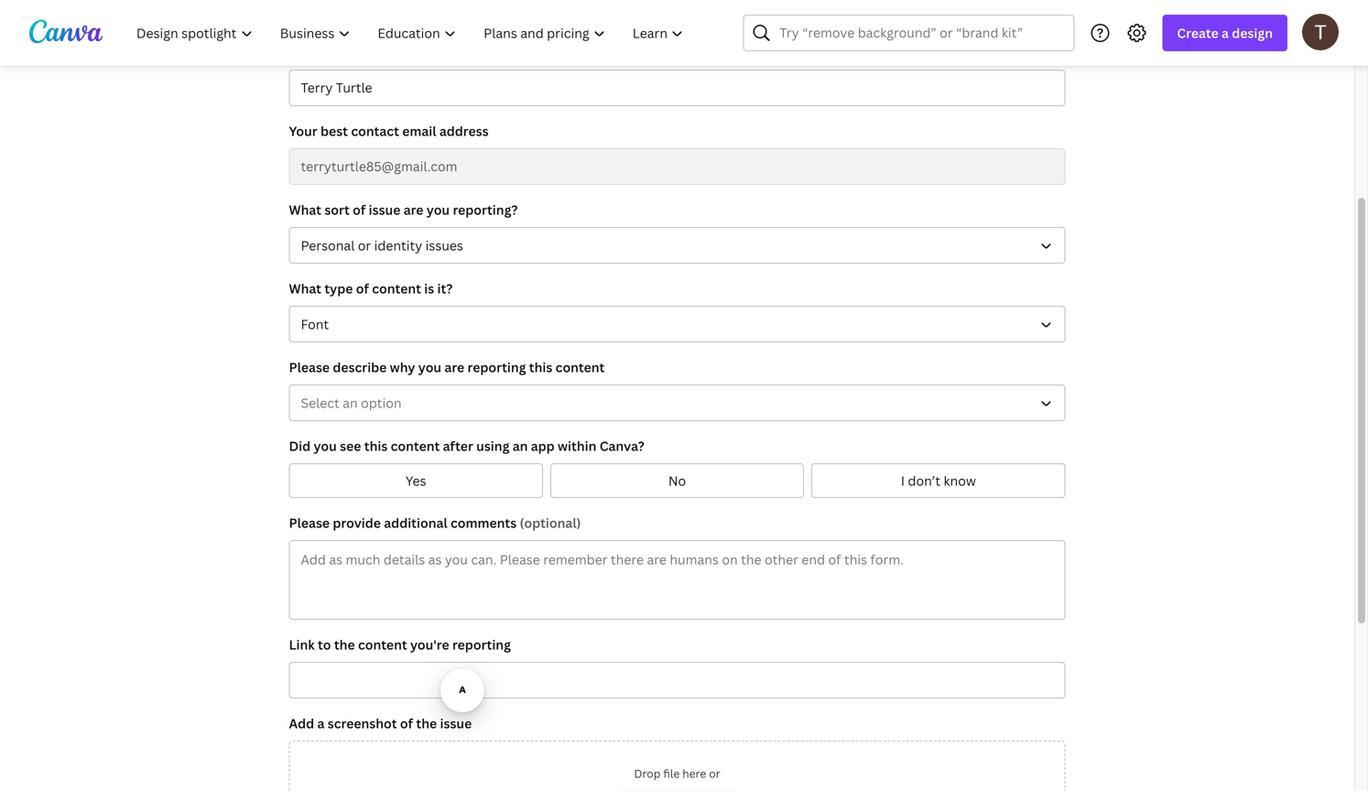 Task type: vqa. For each thing, say whether or not it's contained in the screenshot.
An in the button
yes



Task type: describe. For each thing, give the bounding box(es) containing it.
know
[[944, 472, 977, 490]]

comments
[[451, 514, 517, 532]]

1 horizontal spatial an
[[513, 437, 528, 455]]

after
[[443, 437, 474, 455]]

1 horizontal spatial or
[[709, 766, 721, 782]]

it?
[[438, 280, 453, 297]]

please describe why you are reporting this content
[[289, 359, 605, 376]]

what sort of issue are you reporting?
[[289, 201, 518, 219]]

font
[[301, 316, 329, 333]]

Yes button
[[289, 464, 543, 498]]

app
[[531, 437, 555, 455]]

or inside 'button'
[[358, 237, 371, 254]]

1 horizontal spatial this
[[529, 359, 553, 376]]

0 vertical spatial issue
[[369, 201, 401, 219]]

top level navigation element
[[125, 15, 699, 51]]

please for please describe why you are reporting this content
[[289, 359, 330, 376]]

an inside the please describe why you are reporting this content button
[[343, 394, 358, 412]]

a for create
[[1222, 24, 1230, 42]]

i don't know
[[901, 472, 977, 490]]

what for what type of content is it?
[[289, 280, 322, 297]]

Add as much details as you can. Please remember there are humans on the other end of this form. text field
[[290, 541, 1065, 619]]

1 vertical spatial issue
[[440, 715, 472, 733]]

are for you
[[445, 359, 465, 376]]

type
[[325, 280, 353, 297]]

Try "remove background" or "brand kit" search field
[[780, 16, 1063, 50]]

file
[[664, 766, 680, 782]]

did you see this content after using an app within canva?
[[289, 437, 645, 455]]

email
[[402, 122, 437, 140]]

what for what sort of issue are you reporting?
[[289, 201, 322, 219]]

describe
[[333, 359, 387, 376]]

What type of content is it? button
[[289, 306, 1066, 343]]

link
[[289, 636, 315, 654]]

reporting for are
[[468, 359, 526, 376]]

please for please provide additional comments (optional)
[[289, 514, 330, 532]]

address
[[440, 122, 489, 140]]

reporting?
[[453, 201, 518, 219]]

0 horizontal spatial the
[[334, 636, 355, 654]]

please provide additional comments (optional)
[[289, 514, 581, 532]]

drop
[[634, 766, 661, 782]]

add a screenshot of the issue
[[289, 715, 472, 733]]

of for content
[[356, 280, 369, 297]]

using
[[477, 437, 510, 455]]

add
[[289, 715, 314, 733]]

select an option
[[301, 394, 402, 412]]

here
[[683, 766, 707, 782]]

you're
[[410, 636, 450, 654]]

are for issue
[[404, 201, 424, 219]]

yes
[[406, 472, 426, 490]]

content up within
[[556, 359, 605, 376]]

2 vertical spatial you
[[314, 437, 337, 455]]

no
[[669, 472, 686, 490]]

drop file here or
[[634, 766, 721, 782]]



Task type: locate. For each thing, give the bounding box(es) containing it.
you
[[427, 201, 450, 219], [419, 359, 442, 376], [314, 437, 337, 455]]

of for issue
[[353, 201, 366, 219]]

0 vertical spatial this
[[529, 359, 553, 376]]

0 vertical spatial of
[[353, 201, 366, 219]]

reporting right you're
[[453, 636, 511, 654]]

what type of content is it?
[[289, 280, 453, 297]]

issue
[[369, 201, 401, 219], [440, 715, 472, 733]]

i
[[901, 472, 905, 490]]

0 horizontal spatial or
[[358, 237, 371, 254]]

terry turtle image
[[1303, 14, 1340, 50]]

0 vertical spatial or
[[358, 237, 371, 254]]

this right the see
[[364, 437, 388, 455]]

0 horizontal spatial an
[[343, 394, 358, 412]]

an right select
[[343, 394, 358, 412]]

content left you're
[[358, 636, 407, 654]]

1 horizontal spatial are
[[445, 359, 465, 376]]

additional
[[384, 514, 448, 532]]

a for add
[[318, 715, 325, 733]]

see
[[340, 437, 361, 455]]

provide
[[333, 514, 381, 532]]

you up issues
[[427, 201, 450, 219]]

content up yes
[[391, 437, 440, 455]]

the right the to
[[334, 636, 355, 654]]

1 please from the top
[[289, 359, 330, 376]]

you left the see
[[314, 437, 337, 455]]

within
[[558, 437, 597, 455]]

a right add
[[318, 715, 325, 733]]

0 vertical spatial an
[[343, 394, 358, 412]]

this
[[529, 359, 553, 376], [364, 437, 388, 455]]

or
[[358, 237, 371, 254], [709, 766, 721, 782]]

0 horizontal spatial a
[[318, 715, 325, 733]]

select
[[301, 394, 340, 412]]

are
[[404, 201, 424, 219], [445, 359, 465, 376]]

issues
[[426, 237, 464, 254]]

a inside dropdown button
[[1222, 24, 1230, 42]]

link to the content you're reporting
[[289, 636, 511, 654]]

1 what from the top
[[289, 201, 322, 219]]

the
[[334, 636, 355, 654], [416, 715, 437, 733]]

of right "type"
[[356, 280, 369, 297]]

issue down you're
[[440, 715, 472, 733]]

create
[[1178, 24, 1219, 42]]

are right why
[[445, 359, 465, 376]]

screenshot
[[328, 715, 397, 733]]

an left app
[[513, 437, 528, 455]]

or left identity
[[358, 237, 371, 254]]

sort
[[325, 201, 350, 219]]

an
[[343, 394, 358, 412], [513, 437, 528, 455]]

your best contact email address
[[289, 122, 489, 140]]

2 vertical spatial of
[[400, 715, 413, 733]]

Your best contact email address text field
[[301, 149, 1054, 184]]

of right sort
[[353, 201, 366, 219]]

the right screenshot
[[416, 715, 437, 733]]

identity
[[374, 237, 423, 254]]

what left sort
[[289, 201, 322, 219]]

this up app
[[529, 359, 553, 376]]

don't
[[908, 472, 941, 490]]

1 horizontal spatial a
[[1222, 24, 1230, 42]]

or right "here"
[[709, 766, 721, 782]]

please left provide
[[289, 514, 330, 532]]

0 vertical spatial reporting
[[468, 359, 526, 376]]

did
[[289, 437, 311, 455]]

create a design button
[[1163, 15, 1288, 51]]

1 vertical spatial are
[[445, 359, 465, 376]]

(optional)
[[520, 514, 581, 532]]

reporting
[[468, 359, 526, 376], [453, 636, 511, 654]]

a left "design"
[[1222, 24, 1230, 42]]

to
[[318, 636, 331, 654]]

Link to the content you're reporting text field
[[301, 663, 1054, 698]]

1 vertical spatial what
[[289, 280, 322, 297]]

1 vertical spatial please
[[289, 514, 330, 532]]

what left "type"
[[289, 280, 322, 297]]

0 vertical spatial are
[[404, 201, 424, 219]]

reporting up using
[[468, 359, 526, 376]]

personal
[[301, 237, 355, 254]]

1 horizontal spatial issue
[[440, 715, 472, 733]]

0 horizontal spatial are
[[404, 201, 424, 219]]

canva?
[[600, 437, 645, 455]]

1 vertical spatial a
[[318, 715, 325, 733]]

content
[[372, 280, 421, 297], [556, 359, 605, 376], [391, 437, 440, 455], [358, 636, 407, 654]]

why
[[390, 359, 415, 376]]

best
[[321, 122, 348, 140]]

1 vertical spatial you
[[419, 359, 442, 376]]

0 vertical spatial what
[[289, 201, 322, 219]]

of
[[353, 201, 366, 219], [356, 280, 369, 297], [400, 715, 413, 733]]

1 vertical spatial or
[[709, 766, 721, 782]]

please up select
[[289, 359, 330, 376]]

2 please from the top
[[289, 514, 330, 532]]

please
[[289, 359, 330, 376], [289, 514, 330, 532]]

you right why
[[419, 359, 442, 376]]

a
[[1222, 24, 1230, 42], [318, 715, 325, 733]]

1 horizontal spatial the
[[416, 715, 437, 733]]

option
[[361, 394, 402, 412]]

what
[[289, 201, 322, 219], [289, 280, 322, 297]]

content left is
[[372, 280, 421, 297]]

0 vertical spatial a
[[1222, 24, 1230, 42]]

0 horizontal spatial issue
[[369, 201, 401, 219]]

is
[[424, 280, 434, 297]]

0 vertical spatial the
[[334, 636, 355, 654]]

Please describe why you are reporting this content button
[[289, 385, 1066, 421]]

0 horizontal spatial this
[[364, 437, 388, 455]]

1 vertical spatial an
[[513, 437, 528, 455]]

reporting for you're
[[453, 636, 511, 654]]

create a design
[[1178, 24, 1274, 42]]

2 what from the top
[[289, 280, 322, 297]]

No button
[[550, 464, 805, 498]]

your
[[289, 122, 318, 140]]

0 vertical spatial you
[[427, 201, 450, 219]]

1 vertical spatial reporting
[[453, 636, 511, 654]]

contact
[[351, 122, 399, 140]]

are up identity
[[404, 201, 424, 219]]

1 vertical spatial of
[[356, 280, 369, 297]]

None text field
[[301, 71, 1054, 105]]

of right screenshot
[[400, 715, 413, 733]]

What sort of issue are you reporting? button
[[289, 227, 1066, 264]]

personal or identity issues
[[301, 237, 464, 254]]

1 vertical spatial this
[[364, 437, 388, 455]]

I don't know button
[[812, 464, 1066, 498]]

issue up personal or identity issues
[[369, 201, 401, 219]]

design
[[1233, 24, 1274, 42]]

0 vertical spatial please
[[289, 359, 330, 376]]

1 vertical spatial the
[[416, 715, 437, 733]]



